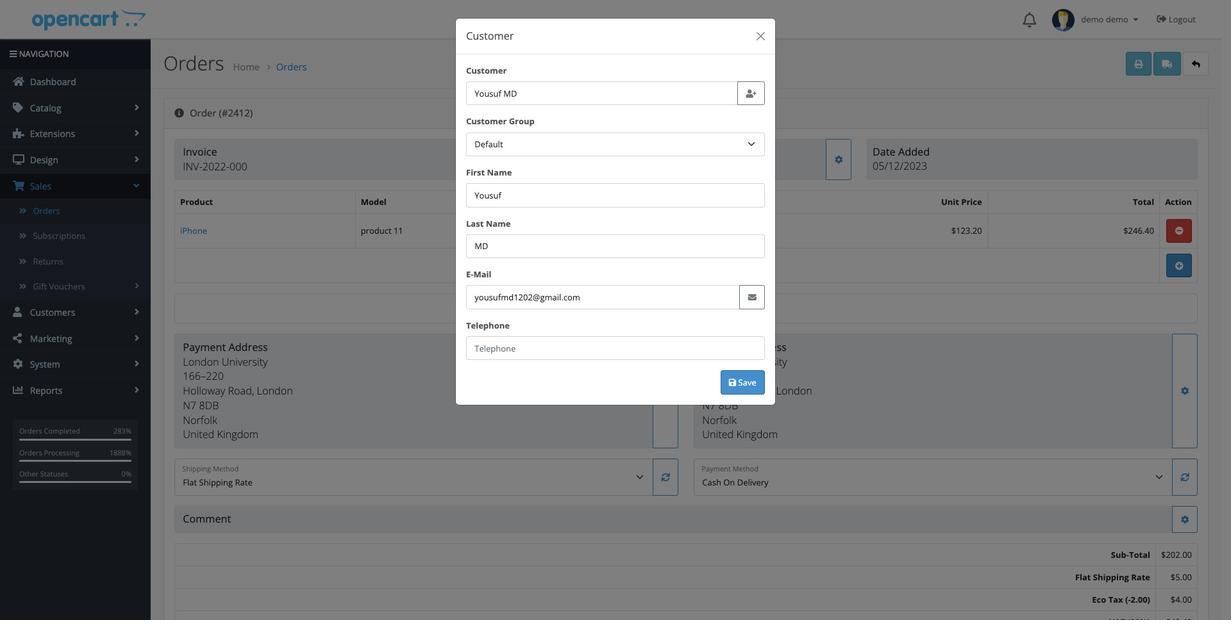 Task type: locate. For each thing, give the bounding box(es) containing it.
1 horizontal spatial orders link
[[276, 60, 307, 73]]

1 horizontal spatial shipping
[[1093, 572, 1129, 583]]

orders link up subscriptions
[[0, 199, 151, 224]]

cog image for customer
[[835, 156, 843, 164]]

address up save
[[747, 340, 787, 355]]

added
[[898, 145, 930, 159]]

norfolk inside shipping address london university 166–220 holloway road, london n7 8db norfolk united kingdom
[[702, 413, 737, 427]]

e-mail
[[466, 269, 492, 280]]

catalog link
[[0, 95, 151, 121]]

1 vertical spatial shipping
[[1093, 572, 1129, 583]]

holloway inside shipping address london university 166–220 holloway road, london n7 8db norfolk united kingdom
[[702, 384, 745, 398]]

total up rate
[[1129, 549, 1151, 561]]

0 horizontal spatial norfolk
[[183, 413, 217, 427]]

demo
[[1081, 13, 1104, 25], [1106, 13, 1129, 25]]

8db down payment
[[199, 399, 219, 413]]

$202.00
[[1161, 549, 1192, 561]]

date added 05/12/2023
[[873, 145, 930, 173]]

address inside shipping address london university 166–220 holloway road, london n7 8db norfolk united kingdom
[[747, 340, 787, 355]]

extensions
[[28, 128, 75, 140]]

print invoice image
[[1135, 60, 1143, 68]]

8db for payment address london university 166–220 holloway road, london n7 8db norfolk united kingdom
[[199, 399, 219, 413]]

n7
[[183, 399, 196, 413], [702, 399, 716, 413]]

holloway
[[183, 384, 225, 398], [702, 384, 745, 398]]

1 horizontal spatial cog image
[[1181, 388, 1189, 396]]

completed
[[44, 427, 80, 436]]

$5.00
[[1171, 572, 1192, 583]]

orders
[[164, 50, 224, 76], [276, 60, 307, 73], [33, 205, 60, 217], [19, 427, 42, 436], [19, 448, 42, 458]]

holloway for payment
[[183, 384, 225, 398]]

home
[[233, 60, 260, 73]]

2 166–220 from the left
[[702, 370, 743, 384]]

united for payment address london university 166–220 holloway road, london n7 8db norfolk united kingdom
[[183, 428, 214, 442]]

0 horizontal spatial university
[[222, 355, 268, 369]]

1 address from the left
[[229, 340, 268, 355]]

kingdom inside shipping address london university 166–220 holloway road, london n7 8db norfolk united kingdom
[[737, 428, 778, 442]]

0 horizontal spatial demo
[[1081, 13, 1104, 25]]

1 university from the left
[[222, 355, 268, 369]]

1 horizontal spatial road,
[[747, 384, 774, 398]]

0 horizontal spatial n7
[[183, 399, 196, 413]]

orders up orders processing
[[19, 427, 42, 436]]

london
[[183, 355, 219, 369], [702, 355, 739, 369], [257, 384, 293, 398], [776, 384, 812, 398]]

0 horizontal spatial 166–220
[[183, 370, 224, 384]]

envelope image
[[748, 294, 757, 302]]

166–220 inside shipping address london university 166–220 holloway road, london n7 8db norfolk united kingdom
[[702, 370, 743, 384]]

generate image
[[489, 156, 497, 164]]

1 horizontal spatial sync image
[[1181, 474, 1189, 482]]

0 horizontal spatial holloway
[[183, 384, 225, 398]]

First Name text field
[[466, 184, 765, 207]]

norfolk for shipping address london university 166–220 holloway road, london n7 8db norfolk united kingdom
[[702, 413, 737, 427]]

subscriptions
[[33, 230, 85, 242]]

cog image
[[13, 359, 24, 369], [1181, 516, 1189, 524]]

info circle image
[[174, 109, 184, 118]]

n7 for payment address london university 166–220 holloway road, london n7 8db norfolk united kingdom
[[183, 399, 196, 413]]

norfolk inside payment address london university 166–220 holloway road, london n7 8db norfolk united kingdom
[[183, 413, 217, 427]]

8db for shipping address london university 166–220 holloway road, london n7 8db norfolk united kingdom
[[719, 399, 738, 413]]

product
[[180, 196, 213, 208]]

user image
[[13, 307, 24, 317]]

0 vertical spatial name
[[487, 167, 512, 178]]

gift
[[33, 281, 47, 292]]

2 united from the left
[[702, 428, 734, 442]]

0 horizontal spatial sync image
[[662, 474, 670, 482]]

1 horizontal spatial 8db
[[719, 399, 738, 413]]

1 norfolk from the left
[[183, 413, 217, 427]]

university up save
[[741, 355, 787, 369]]

united inside payment address london university 166–220 holloway road, london n7 8db norfolk united kingdom
[[183, 428, 214, 442]]

8db inside payment address london university 166–220 holloway road, london n7 8db norfolk united kingdom
[[199, 399, 219, 413]]

1 horizontal spatial kingdom
[[737, 428, 778, 442]]

address for shipping address
[[747, 340, 787, 355]]

1 horizontal spatial 166–220
[[702, 370, 743, 384]]

model
[[361, 196, 387, 208]]

1 horizontal spatial address
[[747, 340, 787, 355]]

0 vertical spatial cog image
[[835, 156, 843, 164]]

address
[[229, 340, 268, 355], [747, 340, 787, 355]]

university inside payment address london university 166–220 holloway road, london n7 8db norfolk united kingdom
[[222, 355, 268, 369]]

united inside shipping address london university 166–220 holloway road, london n7 8db norfolk united kingdom
[[702, 428, 734, 442]]

eco tax (-2.00)
[[1092, 595, 1151, 606]]

1 united from the left
[[183, 428, 214, 442]]

orders down sales
[[33, 205, 60, 217]]

0 horizontal spatial united
[[183, 428, 214, 442]]

more..
[[666, 302, 700, 316]]

orders up other
[[19, 448, 42, 458]]

sales
[[28, 180, 51, 192]]

Last Name text field
[[466, 235, 765, 259]]

shipping inside shipping address london university 166–220 holloway road, london n7 8db norfolk united kingdom
[[702, 340, 745, 355]]

customer
[[466, 29, 514, 43], [466, 65, 507, 76], [466, 116, 507, 127], [529, 145, 577, 159]]

8db inside shipping address london university 166–220 holloway road, london n7 8db norfolk united kingdom
[[719, 399, 738, 413]]

print shipping list image
[[1162, 60, 1173, 68]]

0 horizontal spatial orders link
[[0, 199, 151, 224]]

1 n7 from the left
[[183, 399, 196, 413]]

cog image inside system link
[[13, 359, 24, 369]]

last
[[466, 218, 484, 229]]

166–220 inside payment address london university 166–220 holloway road, london n7 8db norfolk united kingdom
[[183, 370, 224, 384]]

orders completed
[[19, 427, 80, 436]]

holloway inside payment address london university 166–220 holloway road, london n7 8db norfolk united kingdom
[[183, 384, 225, 398]]

shipping up 'save' icon on the bottom of the page
[[702, 340, 745, 355]]

address for payment address
[[229, 340, 268, 355]]

kingdom for shipping address london university 166–220 holloway road, london n7 8db norfolk united kingdom
[[737, 428, 778, 442]]

orders for leftmost the orders link
[[33, 205, 60, 217]]

road, inside shipping address london university 166–220 holloway road, london n7 8db norfolk united kingdom
[[747, 384, 774, 398]]

other
[[19, 470, 38, 479]]

2 kingdom from the left
[[737, 428, 778, 442]]

reports
[[28, 385, 63, 397]]

back image
[[1192, 60, 1200, 68]]

address inside payment address london university 166–220 holloway road, london n7 8db norfolk united kingdom
[[229, 340, 268, 355]]

1 horizontal spatial n7
[[702, 399, 716, 413]]

2 n7 from the left
[[702, 399, 716, 413]]

2 norfolk from the left
[[702, 413, 737, 427]]

8db down 'save' icon on the bottom of the page
[[719, 399, 738, 413]]

orders link right home
[[276, 60, 307, 73]]

shipping up tax
[[1093, 572, 1129, 583]]

2 university from the left
[[741, 355, 787, 369]]

orders right home
[[276, 60, 307, 73]]

1 horizontal spatial university
[[741, 355, 787, 369]]

extensions link
[[0, 121, 151, 147]]

holloway for shipping
[[702, 384, 745, 398]]

0 horizontal spatial cog image
[[13, 359, 24, 369]]

1 8db from the left
[[199, 399, 219, 413]]

8db
[[199, 399, 219, 413], [719, 399, 738, 413]]

0 horizontal spatial cog image
[[835, 156, 843, 164]]

283%
[[114, 427, 131, 436]]

demo demo link
[[1046, 0, 1148, 38]]

1 road, from the left
[[228, 384, 254, 398]]

1 166–220 from the left
[[183, 370, 224, 384]]

n7 inside shipping address london university 166–220 holloway road, london n7 8db norfolk united kingdom
[[702, 399, 716, 413]]

demo demo image
[[1053, 9, 1075, 31]]

2 holloway from the left
[[702, 384, 745, 398]]

0 horizontal spatial kingdom
[[217, 428, 259, 442]]

2 address from the left
[[747, 340, 787, 355]]

invoice inv-2022-000
[[183, 145, 247, 174]]

0 horizontal spatial 8db
[[199, 399, 219, 413]]

road, for shipping
[[747, 384, 774, 398]]

catalog
[[28, 102, 61, 114]]

address right payment
[[229, 340, 268, 355]]

n7 inside payment address london university 166–220 holloway road, london n7 8db norfolk united kingdom
[[183, 399, 196, 413]]

other statuses
[[19, 470, 68, 479]]

1 kingdom from the left
[[217, 428, 259, 442]]

2 demo from the left
[[1106, 13, 1129, 25]]

save button
[[721, 371, 765, 395]]

logout link
[[1148, 0, 1209, 38]]

kingdom for payment address london university 166–220 holloway road, london n7 8db norfolk united kingdom
[[217, 428, 259, 442]]

telephone
[[466, 320, 510, 331]]

shipping
[[702, 340, 745, 355], [1093, 572, 1129, 583]]

1 horizontal spatial norfolk
[[702, 413, 737, 427]]

demo right demo demo icon
[[1081, 13, 1104, 25]]

total
[[1133, 196, 1155, 208], [1129, 549, 1151, 561]]

sales link
[[0, 174, 151, 199]]

(#2412)
[[219, 107, 253, 119]]

166–220
[[183, 370, 224, 384], [702, 370, 743, 384]]

quantity
[[731, 196, 768, 208]]

0 horizontal spatial address
[[229, 340, 268, 355]]

last name
[[466, 218, 511, 229]]

0 vertical spatial shipping
[[702, 340, 745, 355]]

demo left the caret down 'image'
[[1106, 13, 1129, 25]]

desktop image
[[13, 155, 24, 165]]

university inside shipping address london university 166–220 holloway road, london n7 8db norfolk united kingdom
[[741, 355, 787, 369]]

university for payment
[[222, 355, 268, 369]]

design link
[[0, 147, 151, 173]]

logout
[[1169, 13, 1196, 25]]

design
[[28, 154, 58, 166]]

0 vertical spatial cog image
[[13, 359, 24, 369]]

$246.40
[[1124, 225, 1155, 237]]

1 horizontal spatial holloway
[[702, 384, 745, 398]]

united
[[183, 428, 214, 442], [702, 428, 734, 442]]

norfolk
[[183, 413, 217, 427], [702, 413, 737, 427]]

payment
[[183, 340, 226, 355]]

united for shipping address london university 166–220 holloway road, london n7 8db norfolk united kingdom
[[702, 428, 734, 442]]

1 vertical spatial cog image
[[1181, 516, 1189, 524]]

1 vertical spatial orders link
[[0, 199, 151, 224]]

norfolk for payment address london university 166–220 holloway road, london n7 8db norfolk united kingdom
[[183, 413, 217, 427]]

road, inside payment address london university 166–220 holloway road, london n7 8db norfolk united kingdom
[[228, 384, 254, 398]]

name
[[487, 167, 512, 178], [486, 218, 511, 229]]

0 horizontal spatial road,
[[228, 384, 254, 398]]

kingdom inside payment address london university 166–220 holloway road, london n7 8db norfolk united kingdom
[[217, 428, 259, 442]]

home image
[[13, 76, 24, 87]]

2 8db from the left
[[719, 399, 738, 413]]

sync image
[[662, 474, 670, 482], [1181, 474, 1189, 482]]

name down generate image
[[487, 167, 512, 178]]

iphone
[[180, 225, 207, 237]]

university down payment
[[222, 355, 268, 369]]

cog image
[[835, 156, 843, 164], [1181, 388, 1189, 396]]

eco
[[1092, 595, 1107, 606]]

1 holloway from the left
[[183, 384, 225, 398]]

1 vertical spatial name
[[486, 218, 511, 229]]

1 vertical spatial cog image
[[1181, 388, 1189, 396]]

Telephone text field
[[466, 337, 765, 361]]

first
[[466, 167, 485, 178]]

tag image
[[13, 102, 24, 113]]

road, for payment
[[228, 384, 254, 398]]

marketing
[[28, 333, 72, 345]]

1 horizontal spatial demo
[[1106, 13, 1129, 25]]

166–220 for payment address
[[183, 370, 224, 384]]

returns link
[[0, 249, 151, 274]]

2 road, from the left
[[747, 384, 774, 398]]

orders link
[[276, 60, 307, 73], [0, 199, 151, 224]]

dashboard link
[[0, 69, 151, 95]]

name right last
[[486, 218, 511, 229]]

road,
[[228, 384, 254, 398], [747, 384, 774, 398]]

1 horizontal spatial united
[[702, 428, 734, 442]]

cog image left system
[[13, 359, 24, 369]]

kingdom
[[217, 428, 259, 442], [737, 428, 778, 442]]

0 horizontal spatial shipping
[[702, 340, 745, 355]]

cog image up $202.00
[[1181, 516, 1189, 524]]

mail
[[474, 269, 492, 280]]

total up $246.40
[[1133, 196, 1155, 208]]

sub-
[[1111, 549, 1129, 561]]



Task type: describe. For each thing, give the bounding box(es) containing it.
save
[[736, 377, 757, 389]]

processing
[[44, 448, 79, 458]]

share alt image
[[13, 333, 24, 343]]

orders up order
[[164, 50, 224, 76]]

shipping address london university 166–220 holloway road, london n7 8db norfolk united kingdom
[[702, 340, 812, 442]]

product
[[361, 225, 392, 237]]

marketing link
[[0, 326, 151, 352]]

price
[[962, 196, 982, 208]]

n7 for shipping address london university 166–220 holloway road, london n7 8db norfolk united kingdom
[[702, 399, 716, 413]]

flat
[[1075, 572, 1091, 583]]

demo demo
[[1075, 13, 1131, 25]]

$123.20
[[952, 225, 982, 237]]

shopping cart image
[[13, 181, 24, 191]]

order (#2412)
[[187, 107, 253, 119]]

Customer text field
[[466, 81, 738, 105]]

gift vouchers
[[33, 281, 85, 292]]

payment address london university 166–220 holloway road, london n7 8db norfolk united kingdom
[[183, 340, 293, 442]]

$4.00
[[1171, 595, 1192, 606]]

invoice
[[183, 145, 217, 159]]

flat shipping rate
[[1075, 572, 1151, 583]]

opencart image
[[30, 7, 146, 31]]

sub-total
[[1111, 549, 1151, 561]]

cog image for shipping address
[[1181, 388, 1189, 396]]

2.00)
[[1131, 595, 1151, 606]]

1 demo from the left
[[1081, 13, 1104, 25]]

2
[[764, 225, 768, 237]]

orders processing
[[19, 448, 79, 458]]

2022-
[[202, 160, 230, 174]]

orders for topmost the orders link
[[276, 60, 307, 73]]

bell image
[[1023, 12, 1037, 28]]

customers link
[[0, 300, 151, 325]]

subscriptions link
[[0, 224, 151, 249]]

11
[[394, 225, 403, 237]]

bars image
[[10, 50, 17, 58]]

angle down image
[[700, 304, 706, 314]]

save image
[[729, 379, 736, 387]]

more.. button
[[174, 294, 1198, 324]]

2 sync image from the left
[[1181, 474, 1189, 482]]

order
[[190, 107, 216, 119]]

1 horizontal spatial cog image
[[1181, 516, 1189, 524]]

name for first name
[[487, 167, 512, 178]]

home link
[[233, 60, 260, 73]]

unit price
[[941, 196, 982, 208]]

returns
[[33, 256, 63, 267]]

statuses
[[40, 470, 68, 479]]

iphone link
[[180, 225, 207, 237]]

date
[[873, 145, 896, 159]]

0%
[[122, 470, 131, 479]]

orders for orders completed
[[19, 427, 42, 436]]

166–220 for shipping address
[[702, 370, 743, 384]]

caret down image
[[1131, 15, 1141, 24]]

customer group
[[466, 116, 535, 127]]

remove image
[[1175, 227, 1184, 235]]

rate
[[1131, 572, 1151, 583]]

system link
[[0, 352, 151, 378]]

1888%
[[109, 448, 131, 458]]

0 vertical spatial orders link
[[276, 60, 307, 73]]

comment
[[183, 513, 231, 527]]

first name
[[466, 167, 512, 178]]

E-Mail text field
[[466, 286, 740, 310]]

000
[[230, 160, 247, 174]]

gift vouchers link
[[0, 274, 151, 299]]

inv-
[[183, 160, 202, 174]]

product 11
[[361, 225, 403, 237]]

1 vertical spatial total
[[1129, 549, 1151, 561]]

navigation
[[17, 48, 69, 60]]

sign out alt image
[[1157, 14, 1167, 24]]

action
[[1165, 196, 1192, 208]]

university for shipping
[[741, 355, 787, 369]]

plus circle image
[[1175, 262, 1184, 270]]

0 vertical spatial total
[[1133, 196, 1155, 208]]

chart bar image
[[13, 385, 24, 396]]

dashboard
[[28, 76, 76, 88]]

add customer image
[[746, 89, 757, 98]]

unit
[[941, 196, 959, 208]]

1 sync image from the left
[[662, 474, 670, 482]]

e-
[[466, 269, 474, 280]]

orders for orders processing
[[19, 448, 42, 458]]

customers
[[28, 307, 75, 319]]

group
[[509, 116, 535, 127]]

reports link
[[0, 378, 151, 404]]

05/12/2023
[[873, 159, 928, 173]]

name for last name
[[486, 218, 511, 229]]

puzzle piece image
[[13, 129, 24, 139]]

vouchers
[[49, 281, 85, 292]]

system
[[28, 359, 60, 371]]

tax
[[1109, 595, 1123, 606]]



Task type: vqa. For each thing, say whether or not it's contained in the screenshot.
Selection
no



